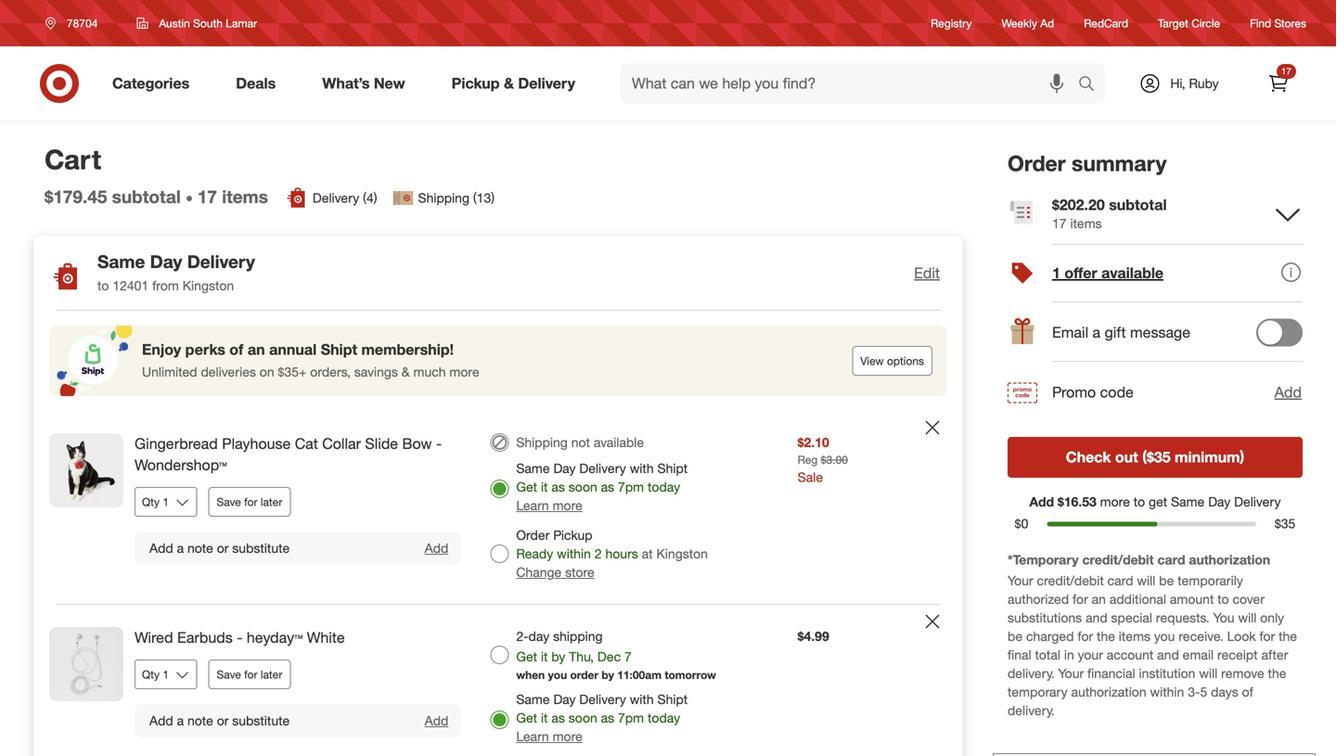 Task type: locate. For each thing, give the bounding box(es) containing it.
cart item ready to fulfill group containing gingerbread playhouse cat collar slide bow - wondershop™
[[34, 411, 962, 604]]

0 horizontal spatial and
[[1086, 610, 1108, 626]]

it
[[541, 479, 548, 495], [541, 649, 548, 665], [541, 710, 548, 726]]

0 vertical spatial to
[[97, 278, 109, 294]]

circle
[[1192, 16, 1221, 30]]

be up final
[[1008, 628, 1023, 645]]

you
[[1214, 610, 1235, 626]]

wondershop™
[[135, 456, 227, 474]]

0 horizontal spatial to
[[97, 278, 109, 294]]

1 vertical spatial of
[[1242, 684, 1254, 700]]

annual
[[269, 341, 317, 359]]

get
[[1149, 494, 1168, 510]]

of inside "enjoy perks of an annual shipt membership! unlimited deliveries on $35+ orders, savings & much more"
[[229, 341, 244, 359]]

1 today from the top
[[648, 479, 680, 495]]

0 horizontal spatial kingston
[[183, 278, 234, 294]]

1 vertical spatial shipping
[[516, 434, 568, 451]]

0 vertical spatial it
[[541, 479, 548, 495]]

heyday™
[[247, 629, 303, 647]]

save for later for earbuds
[[217, 668, 282, 682]]

when
[[516, 668, 545, 682]]

learn for gingerbread playhouse cat collar slide bow - wondershop™
[[516, 498, 549, 514]]

subtotal for $179.45 subtotal
[[112, 186, 181, 207]]

check out ($35 minimum) button
[[1008, 437, 1303, 478]]

delivery. up temporary
[[1008, 666, 1055, 682]]

edit
[[914, 264, 940, 282]]

1 horizontal spatial kingston
[[657, 546, 708, 562]]

same day delivery with shipt get it as soon as 7pm today learn more down order
[[516, 691, 688, 745]]

0 vertical spatial soon
[[569, 479, 597, 495]]

2 note from the top
[[187, 713, 213, 729]]

today down 11:00am
[[648, 710, 680, 726]]

gingerbread playhouse cat collar slide bow - wondershop&#8482; image
[[49, 434, 123, 508]]

same up 12401
[[97, 251, 145, 272]]

pickup & delivery
[[452, 74, 575, 92]]

available right "not"
[[594, 434, 644, 451]]

add
[[1275, 383, 1302, 401], [1030, 494, 1054, 510], [149, 540, 173, 556], [425, 540, 449, 556], [149, 713, 173, 729], [425, 713, 449, 729]]

2 delivery. from the top
[[1008, 703, 1055, 719]]

2 vertical spatial to
[[1218, 591, 1229, 608]]

substitute for -
[[232, 713, 290, 729]]

add a note or substitute for playhouse
[[149, 540, 290, 556]]

learn for wired earbuds - heyday™ white
[[516, 729, 549, 745]]

shipping inside cart item ready to fulfill group
[[516, 434, 568, 451]]

out
[[1115, 448, 1139, 466]]

the
[[1097, 628, 1115, 645], [1279, 628, 1297, 645], [1268, 666, 1287, 682]]

2 with from the top
[[630, 691, 654, 708]]

categories link
[[97, 63, 213, 104]]

1 vertical spatial available
[[594, 434, 644, 451]]

authorization down the financial
[[1071, 684, 1147, 700]]

subtotal
[[112, 186, 181, 207], [1109, 196, 1167, 214]]

1 7pm from the top
[[618, 479, 644, 495]]

cat
[[295, 435, 318, 453]]

17 items
[[197, 186, 268, 207]]

day down shipping not available
[[554, 460, 576, 477]]

$ 0
[[1015, 516, 1029, 532]]

1 vertical spatial order
[[516, 527, 550, 543]]

target circle
[[1158, 16, 1221, 30]]

2
[[595, 546, 602, 562]]

white
[[307, 629, 345, 647]]

items
[[222, 186, 268, 207], [1070, 215, 1102, 231], [1119, 628, 1151, 645]]

within down institution
[[1150, 684, 1185, 700]]

it for gingerbread playhouse cat collar slide bow - wondershop™
[[541, 479, 548, 495]]

days
[[1211, 684, 1239, 700]]

1 horizontal spatial -
[[436, 435, 442, 453]]

message
[[1130, 323, 1191, 341]]

0 horizontal spatial pickup
[[452, 74, 500, 92]]

1 vertical spatial an
[[1092, 591, 1106, 608]]

0 vertical spatial a
[[1093, 323, 1101, 341]]

17 up same day delivery to 12401 from kingston
[[197, 186, 217, 207]]

cart item ready to fulfill group
[[34, 411, 962, 604], [34, 605, 962, 756]]

2 soon from the top
[[569, 710, 597, 726]]

0 vertical spatial or
[[217, 540, 229, 556]]

substitute down 'heyday™'
[[232, 713, 290, 729]]

0 vertical spatial learn more button
[[516, 497, 583, 515]]

1 vertical spatial 17
[[197, 186, 217, 207]]

a left gift
[[1093, 323, 1101, 341]]

soon down order
[[569, 710, 597, 726]]

note for earbuds
[[187, 713, 213, 729]]

0 vertical spatial kingston
[[183, 278, 234, 294]]

delivery. down temporary
[[1008, 703, 1055, 719]]

authorization
[[1189, 552, 1271, 568], [1071, 684, 1147, 700]]

remove
[[1221, 666, 1265, 682]]

shipping
[[418, 190, 470, 206], [516, 434, 568, 451]]

delivery (4)
[[313, 190, 377, 206]]

thu,
[[569, 649, 594, 665]]

save for later down wired earbuds - heyday™ white
[[217, 668, 282, 682]]

substitute
[[232, 540, 290, 556], [232, 713, 290, 729]]

1 with from the top
[[630, 460, 654, 477]]

pickup right new
[[452, 74, 500, 92]]

$16.53
[[1058, 494, 1097, 510]]

later down 'heyday™'
[[261, 668, 282, 682]]

to
[[97, 278, 109, 294], [1134, 494, 1145, 510], [1218, 591, 1229, 608]]

look
[[1228, 628, 1256, 645]]

save for later down playhouse
[[217, 495, 282, 509]]

0 vertical spatial your
[[1008, 573, 1034, 589]]

1 vertical spatial a
[[177, 540, 184, 556]]

0 horizontal spatial within
[[557, 546, 591, 562]]

be up 'amount' at the right of the page
[[1159, 573, 1174, 589]]

same inside same day delivery to 12401 from kingston
[[97, 251, 145, 272]]

1 soon from the top
[[569, 479, 597, 495]]

1 horizontal spatial &
[[504, 74, 514, 92]]

2 get from the top
[[516, 649, 537, 665]]

1 vertical spatial kingston
[[657, 546, 708, 562]]

of
[[229, 341, 244, 359], [1242, 684, 1254, 700]]

account
[[1107, 647, 1154, 663]]

1 $ from the left
[[1015, 516, 1021, 532]]

3 it from the top
[[541, 710, 548, 726]]

2 add a note or substitute from the top
[[149, 713, 290, 729]]

learn more button for gingerbread playhouse cat collar slide bow - wondershop™
[[516, 497, 583, 515]]

registry link
[[931, 15, 972, 31]]

items inside $202.20 subtotal 17 items
[[1070, 215, 1102, 231]]

to up you
[[1218, 591, 1229, 608]]

same day delivery with shipt get it as soon as 7pm today learn more for wired earbuds - heyday™ white
[[516, 691, 688, 745]]

you left order
[[548, 668, 567, 682]]

for down only
[[1260, 628, 1275, 645]]

within up store
[[557, 546, 591, 562]]

2 today from the top
[[648, 710, 680, 726]]

- right earbuds
[[237, 629, 243, 647]]

2 same day delivery with shipt get it as soon as 7pm today learn more from the top
[[516, 691, 688, 745]]

note down wondershop™
[[187, 540, 213, 556]]

2 later from the top
[[261, 668, 282, 682]]

more up ready
[[553, 498, 583, 514]]

get up when
[[516, 649, 537, 665]]

1 vertical spatial cart item ready to fulfill group
[[34, 605, 962, 756]]

0 horizontal spatial by
[[552, 649, 566, 665]]

to inside same day delivery to 12401 from kingston
[[97, 278, 109, 294]]

12401
[[113, 278, 149, 294]]

with down shipping not available
[[630, 460, 654, 477]]

1 note from the top
[[187, 540, 213, 556]]

0 vertical spatial delivery.
[[1008, 666, 1055, 682]]

1 horizontal spatial available
[[1102, 264, 1164, 282]]

1 vertical spatial items
[[1070, 215, 1102, 231]]

available for shipping not available
[[594, 434, 644, 451]]

1 save from the top
[[217, 495, 241, 509]]

1 horizontal spatial to
[[1134, 494, 1145, 510]]

an left additional
[[1092, 591, 1106, 608]]

get for wired earbuds - heyday™ white
[[516, 710, 537, 726]]

None radio
[[490, 711, 509, 730]]

more right much
[[450, 364, 479, 380]]

starting of progress bar: $0 element
[[1009, 515, 1034, 533]]

to left 12401
[[97, 278, 109, 294]]

1 vertical spatial learn more button
[[516, 728, 583, 746]]

1 vertical spatial you
[[548, 668, 567, 682]]

or down wired earbuds - heyday™ white
[[217, 713, 229, 729]]

1 cart item ready to fulfill group from the top
[[34, 411, 962, 604]]

card
[[1158, 552, 1186, 568], [1108, 573, 1134, 589]]

1 vertical spatial will
[[1238, 610, 1257, 626]]

0 vertical spatial save for later
[[217, 495, 282, 509]]

*temporary credit/debit card authorization your credit/debit card will be temporarily authorized for an additional amount to cover substitutions and special requests. you will only be charged for the items you receive. look for the final total in your account and email receipt after delivery. your financial institution will remove the temporary authorization within 3-5 days of delivery.
[[1008, 552, 1297, 719]]

collar
[[322, 435, 361, 453]]

0 vertical spatial items
[[222, 186, 268, 207]]

add a note or substitute for earbuds
[[149, 713, 290, 729]]

2 learn from the top
[[516, 729, 549, 745]]

1 vertical spatial be
[[1008, 628, 1023, 645]]

1 vertical spatial or
[[217, 713, 229, 729]]

1 horizontal spatial $
[[1275, 516, 1281, 532]]

0 vertical spatial save for later button
[[208, 487, 291, 517]]

ruby
[[1189, 75, 1219, 91]]

subtotal right $179.45
[[112, 186, 181, 207]]

2 cart item ready to fulfill group from the top
[[34, 605, 962, 756]]

an inside *temporary credit/debit card authorization your credit/debit card will be temporarily authorized for an additional amount to cover substitutions and special requests. you will only be charged for the items you receive. look for the final total in your account and email receipt after delivery. your financial institution will remove the temporary authorization within 3-5 days of delivery.
[[1092, 591, 1106, 608]]

$ 35
[[1275, 516, 1296, 532]]

0 vertical spatial will
[[1137, 573, 1156, 589]]

2 vertical spatial it
[[541, 710, 548, 726]]

0 vertical spatial available
[[1102, 264, 1164, 282]]

will
[[1137, 573, 1156, 589], [1238, 610, 1257, 626], [1199, 666, 1218, 682]]

weekly ad
[[1002, 16, 1054, 30]]

email
[[1183, 647, 1214, 663]]

1 horizontal spatial within
[[1150, 684, 1185, 700]]

0 vertical spatial by
[[552, 649, 566, 665]]

2 or from the top
[[217, 713, 229, 729]]

subtotal inside $202.20 subtotal 17 items
[[1109, 196, 1167, 214]]

0 vertical spatial 7pm
[[618, 479, 644, 495]]

or up wired earbuds - heyday™ white
[[217, 540, 229, 556]]

pickup inside pickup & delivery link
[[452, 74, 500, 92]]

a
[[1093, 323, 1101, 341], [177, 540, 184, 556], [177, 713, 184, 729]]

your down in on the right of page
[[1058, 666, 1084, 682]]

1 it from the top
[[541, 479, 548, 495]]

your up authorized
[[1008, 573, 1034, 589]]

and up institution
[[1157, 647, 1179, 663]]

get inside 2-day shipping get it by thu, dec 7 when you order by 11:00am tomorrow
[[516, 649, 537, 665]]

note
[[187, 540, 213, 556], [187, 713, 213, 729]]

1 learn more button from the top
[[516, 497, 583, 515]]

- right bow
[[436, 435, 442, 453]]

17 for 17 items
[[197, 186, 217, 207]]

hours
[[606, 546, 638, 562]]

save for playhouse
[[217, 495, 241, 509]]

will down the cover on the bottom right of the page
[[1238, 610, 1257, 626]]

note down earbuds
[[187, 713, 213, 729]]

0 vertical spatial with
[[630, 460, 654, 477]]

1 substitute from the top
[[232, 540, 290, 556]]

0 horizontal spatial subtotal
[[112, 186, 181, 207]]

be
[[1159, 573, 1174, 589], [1008, 628, 1023, 645]]

shipping left "not"
[[516, 434, 568, 451]]

1 vertical spatial credit/debit
[[1037, 573, 1104, 589]]

list
[[287, 187, 495, 209]]

available inside "button"
[[1102, 264, 1164, 282]]

institution
[[1139, 666, 1196, 682]]

same down when
[[516, 691, 550, 708]]

2 7pm from the top
[[618, 710, 644, 726]]

0 vertical spatial 17
[[1282, 65, 1292, 77]]

78704
[[67, 16, 98, 30]]

or for earbuds
[[217, 713, 229, 729]]

it down shipping not available
[[541, 479, 548, 495]]

add a note or substitute down earbuds
[[149, 713, 290, 729]]

1 horizontal spatial you
[[1154, 628, 1175, 645]]

available right offer
[[1102, 264, 1164, 282]]

1 vertical spatial add a note or substitute
[[149, 713, 290, 729]]

an up on
[[248, 341, 265, 359]]

order up $202.20
[[1008, 150, 1066, 176]]

add button for wired earbuds - heyday™ white
[[424, 712, 449, 730]]

today
[[648, 479, 680, 495], [648, 710, 680, 726]]

you down requests.
[[1154, 628, 1175, 645]]

will up additional
[[1137, 573, 1156, 589]]

2 $ from the left
[[1275, 516, 1281, 532]]

search
[[1070, 76, 1115, 94]]

add a note or substitute up earbuds
[[149, 540, 290, 556]]

2 vertical spatial shipt
[[658, 691, 688, 708]]

0 vertical spatial card
[[1158, 552, 1186, 568]]

0 vertical spatial later
[[261, 495, 282, 509]]

and
[[1086, 610, 1108, 626], [1157, 647, 1179, 663]]

- inside gingerbread playhouse cat collar slide bow - wondershop™
[[436, 435, 442, 453]]

1 add a note or substitute from the top
[[149, 540, 290, 556]]

kingston right from
[[183, 278, 234, 294]]

2 substitute from the top
[[232, 713, 290, 729]]

1 horizontal spatial pickup
[[553, 527, 593, 543]]

save for later button down playhouse
[[208, 487, 291, 517]]

pickup up store
[[553, 527, 593, 543]]

and left special
[[1086, 610, 1108, 626]]

0 horizontal spatial an
[[248, 341, 265, 359]]

add button
[[1274, 381, 1303, 404], [424, 539, 449, 557], [424, 712, 449, 730]]

2 save from the top
[[217, 668, 241, 682]]

2 save for later from the top
[[217, 668, 282, 682]]

0 horizontal spatial you
[[548, 668, 567, 682]]

substitute for cat
[[232, 540, 290, 556]]

learn up ready
[[516, 498, 549, 514]]

1 vertical spatial learn
[[516, 729, 549, 745]]

from
[[152, 278, 179, 294]]

by down dec in the bottom of the page
[[602, 668, 614, 682]]

1 vertical spatial soon
[[569, 710, 597, 726]]

will up 5
[[1199, 666, 1218, 682]]

more right $16.53
[[1100, 494, 1130, 510]]

save down wired earbuds - heyday™ white
[[217, 668, 241, 682]]

for up your
[[1078, 628, 1093, 645]]

learn down when
[[516, 729, 549, 745]]

a down wondershop™
[[177, 540, 184, 556]]

1 horizontal spatial 17
[[1052, 215, 1067, 231]]

to inside *temporary credit/debit card authorization your credit/debit card will be temporarily authorized for an additional amount to cover substitutions and special requests. you will only be charged for the items you receive. look for the final total in your account and email receipt after delivery. your financial institution will remove the temporary authorization within 3-5 days of delivery.
[[1218, 591, 1229, 608]]

3 get from the top
[[516, 710, 537, 726]]

2 it from the top
[[541, 649, 548, 665]]

1 vertical spatial &
[[402, 364, 410, 380]]

day
[[150, 251, 182, 272], [554, 460, 576, 477], [1209, 494, 1231, 510], [554, 691, 576, 708]]

subtotal down summary
[[1109, 196, 1167, 214]]

wired earbuds - heyday&#8482; white image
[[49, 627, 123, 702]]

1 vertical spatial your
[[1058, 666, 1084, 682]]

registry
[[931, 16, 972, 30]]

0 vertical spatial shipt
[[321, 341, 357, 359]]

tomorrow
[[665, 668, 716, 682]]

wired
[[135, 629, 173, 647]]

of down remove
[[1242, 684, 1254, 700]]

1 later from the top
[[261, 495, 282, 509]]

more inside "enjoy perks of an annual shipt membership! unlimited deliveries on $35+ orders, savings & much more"
[[450, 364, 479, 380]]

hi,
[[1171, 75, 1186, 91]]

save for later button down wired earbuds - heyday™ white
[[208, 660, 291, 689]]

orders,
[[310, 364, 351, 380]]

kingston right at
[[657, 546, 708, 562]]

1 vertical spatial to
[[1134, 494, 1145, 510]]

end of progress bar: $35 element
[[1269, 515, 1301, 533]]

1 vertical spatial -
[[237, 629, 243, 647]]

today up at
[[648, 479, 680, 495]]

list containing delivery (4)
[[287, 187, 495, 209]]

shipping left (13)
[[418, 190, 470, 206]]

savings
[[354, 364, 398, 380]]

credit/debit
[[1083, 552, 1154, 568], [1037, 573, 1104, 589]]

learn more button
[[516, 497, 583, 515], [516, 728, 583, 746]]

promo
[[1052, 383, 1096, 401]]

get
[[516, 479, 537, 495], [516, 649, 537, 665], [516, 710, 537, 726]]

0 vertical spatial cart item ready to fulfill group
[[34, 411, 962, 604]]

gift
[[1105, 323, 1126, 341]]

or for playhouse
[[217, 540, 229, 556]]

within
[[557, 546, 591, 562], [1150, 684, 1185, 700]]

today for gingerbread playhouse cat collar slide bow - wondershop™
[[648, 479, 680, 495]]

a down earbuds
[[177, 713, 184, 729]]

2-day shipping get it by thu, dec 7 when you order by 11:00am tomorrow
[[516, 628, 716, 682]]

17
[[1282, 65, 1292, 77], [197, 186, 217, 207], [1052, 215, 1067, 231]]

0 vertical spatial an
[[248, 341, 265, 359]]

substitute up 'heyday™'
[[232, 540, 290, 556]]

(4)
[[363, 190, 377, 206]]

0 horizontal spatial available
[[594, 434, 644, 451]]

soon for gingerbread playhouse cat collar slide bow - wondershop™
[[569, 479, 597, 495]]

temporary
[[1008, 684, 1068, 700]]

1 horizontal spatial of
[[1242, 684, 1254, 700]]

1 get from the top
[[516, 479, 537, 495]]

order up ready
[[516, 527, 550, 543]]

($35
[[1143, 448, 1171, 466]]

0 horizontal spatial $
[[1015, 516, 1021, 532]]

change store button
[[516, 563, 595, 582]]

day
[[529, 628, 550, 645]]

1 vertical spatial 7pm
[[618, 710, 644, 726]]

1 vertical spatial save
[[217, 668, 241, 682]]

credit/debit down *temporary
[[1037, 573, 1104, 589]]

0 vertical spatial note
[[187, 540, 213, 556]]

same day delivery to 12401 from kingston
[[97, 251, 255, 294]]

0 vertical spatial today
[[648, 479, 680, 495]]

1 horizontal spatial be
[[1159, 573, 1174, 589]]

2 vertical spatial get
[[516, 710, 537, 726]]

credit/debit up additional
[[1083, 552, 1154, 568]]

with for wired earbuds - heyday™ white
[[630, 691, 654, 708]]

None radio
[[490, 434, 509, 452], [490, 480, 509, 498], [490, 646, 509, 665], [490, 434, 509, 452], [490, 480, 509, 498], [490, 646, 509, 665]]

0 vertical spatial be
[[1159, 573, 1174, 589]]

later
[[261, 495, 282, 509], [261, 668, 282, 682]]

0 vertical spatial authorization
[[1189, 552, 1271, 568]]

1 vertical spatial add button
[[424, 539, 449, 557]]

0 vertical spatial of
[[229, 341, 244, 359]]

day up from
[[150, 251, 182, 272]]

order summary
[[1008, 150, 1167, 176]]

0 vertical spatial shipping
[[418, 190, 470, 206]]

to for day
[[97, 278, 109, 294]]

order for order summary
[[1008, 150, 1066, 176]]

1 vertical spatial card
[[1108, 573, 1134, 589]]

shipt for white
[[658, 691, 688, 708]]

2 vertical spatial add button
[[424, 712, 449, 730]]

by left thu,
[[552, 649, 566, 665]]

&
[[504, 74, 514, 92], [402, 364, 410, 380]]

2 horizontal spatial to
[[1218, 591, 1229, 608]]

1 vertical spatial within
[[1150, 684, 1185, 700]]

the up your
[[1097, 628, 1115, 645]]

pickup inside order pickup ready within 2 hours at kingston change store
[[553, 527, 593, 543]]

1 or from the top
[[217, 540, 229, 556]]

soon for wired earbuds - heyday™ white
[[569, 710, 597, 726]]

it down when
[[541, 710, 548, 726]]

authorization up the temporarily
[[1189, 552, 1271, 568]]

for down playhouse
[[244, 495, 258, 509]]

1 vertical spatial today
[[648, 710, 680, 726]]

What can we help you find? suggestions appear below search field
[[621, 63, 1083, 104]]

within inside order pickup ready within 2 hours at kingston change store
[[557, 546, 591, 562]]

1 vertical spatial save for later
[[217, 668, 282, 682]]

0 vertical spatial add a note or substitute
[[149, 540, 290, 556]]

0 vertical spatial order
[[1008, 150, 1066, 176]]

learn more button up ready
[[516, 497, 583, 515]]

it down day
[[541, 649, 548, 665]]

gingerbread playhouse cat collar slide bow - wondershop™ link
[[135, 434, 461, 476]]

17 down $202.20
[[1052, 215, 1067, 231]]

soon down "not"
[[569, 479, 597, 495]]

later down gingerbread playhouse cat collar slide bow - wondershop™
[[261, 495, 282, 509]]

1 vertical spatial with
[[630, 691, 654, 708]]

0 horizontal spatial 17
[[197, 186, 217, 207]]

save for later button for playhouse
[[208, 487, 291, 517]]

7
[[625, 649, 632, 665]]

0 horizontal spatial card
[[1108, 573, 1134, 589]]

2 learn more button from the top
[[516, 728, 583, 746]]

17 for 17
[[1282, 65, 1292, 77]]

same day delivery with shipt get it as soon as 7pm today learn more down "not"
[[516, 460, 688, 514]]

7pm down 11:00am
[[618, 710, 644, 726]]

7pm up hours
[[618, 479, 644, 495]]

save down wondershop™
[[217, 495, 241, 509]]

1 save for later from the top
[[217, 495, 282, 509]]

0 horizontal spatial items
[[222, 186, 268, 207]]

1 save for later button from the top
[[208, 487, 291, 517]]

order inside order pickup ready within 2 hours at kingston change store
[[516, 527, 550, 543]]

of up the deliveries
[[229, 341, 244, 359]]

& inside "enjoy perks of an annual shipt membership! unlimited deliveries on $35+ orders, savings & much more"
[[402, 364, 410, 380]]

0 vertical spatial -
[[436, 435, 442, 453]]

card up the temporarily
[[1158, 552, 1186, 568]]

2 save for later button from the top
[[208, 660, 291, 689]]

1 same day delivery with shipt get it as soon as 7pm today learn more from the top
[[516, 460, 688, 514]]

1 learn from the top
[[516, 498, 549, 514]]

save for earbuds
[[217, 668, 241, 682]]

17 down stores
[[1282, 65, 1292, 77]]



Task type: vqa. For each thing, say whether or not it's contained in the screenshot.
toddler
no



Task type: describe. For each thing, give the bounding box(es) containing it.
austin south lamar
[[159, 16, 257, 30]]

day inside same day delivery to 12401 from kingston
[[150, 251, 182, 272]]

stores
[[1275, 16, 1307, 30]]

gingerbread
[[135, 435, 218, 453]]

3-
[[1188, 684, 1200, 700]]

with for gingerbread playhouse cat collar slide bow - wondershop™
[[630, 460, 654, 477]]

email
[[1052, 323, 1089, 341]]

save for later button for earbuds
[[208, 660, 291, 689]]

email a gift message
[[1052, 323, 1191, 341]]

receive.
[[1179, 628, 1224, 645]]

store
[[565, 564, 595, 581]]

$2.10 reg $3.00 sale
[[798, 434, 848, 485]]

$202.20
[[1052, 196, 1105, 214]]

playhouse
[[222, 435, 291, 453]]

1 horizontal spatial by
[[602, 668, 614, 682]]

it for wired earbuds - heyday™ white
[[541, 710, 548, 726]]

items inside *temporary credit/debit card authorization your credit/debit card will be temporarily authorized for an additional amount to cover substitutions and special requests. you will only be charged for the items you receive. look for the final total in your account and email receipt after delivery. your financial institution will remove the temporary authorization within 3-5 days of delivery.
[[1119, 628, 1151, 645]]

shipping for shipping (13)
[[418, 190, 470, 206]]

check out ($35 minimum)
[[1066, 448, 1245, 466]]

financial
[[1088, 666, 1136, 682]]

day down order
[[554, 691, 576, 708]]

shipt logo surround by produce image
[[49, 317, 142, 404]]

the up after
[[1279, 628, 1297, 645]]

dec
[[598, 649, 621, 665]]

find stores
[[1250, 16, 1307, 30]]

sale
[[798, 469, 823, 485]]

5
[[1200, 684, 1208, 700]]

cart item ready to fulfill group containing wired earbuds - heyday™ white
[[34, 605, 962, 756]]

requests.
[[1156, 610, 1210, 626]]

to for $16.53
[[1134, 494, 1145, 510]]

what's new link
[[306, 63, 428, 104]]

for up substitutions
[[1073, 591, 1088, 608]]

available for 1 offer available
[[1102, 264, 1164, 282]]

78704 button
[[33, 6, 117, 40]]

lamar
[[226, 16, 257, 30]]

a for gingerbread playhouse cat collar slide bow - wondershop™
[[177, 540, 184, 556]]

categories
[[112, 74, 190, 92]]

bow
[[402, 435, 432, 453]]

more down order
[[553, 729, 583, 745]]

1 offer available
[[1052, 264, 1164, 282]]

check
[[1066, 448, 1111, 466]]

ready
[[516, 546, 553, 562]]

of inside *temporary credit/debit card authorization your credit/debit card will be temporarily authorized for an additional amount to cover substitutions and special requests. you will only be charged for the items you receive. look for the final total in your account and email receipt after delivery. your financial institution will remove the temporary authorization within 3-5 days of delivery.
[[1242, 684, 1254, 700]]

Store pickup radio
[[490, 545, 509, 563]]

same right get
[[1171, 494, 1205, 510]]

find
[[1250, 16, 1272, 30]]

order pickup ready within 2 hours at kingston change store
[[516, 527, 708, 581]]

0 vertical spatial and
[[1086, 610, 1108, 626]]

not
[[571, 434, 590, 451]]

promo code
[[1052, 383, 1134, 401]]

earbuds
[[177, 629, 233, 647]]

after
[[1262, 647, 1289, 663]]

change
[[516, 564, 562, 581]]

view options
[[861, 354, 924, 368]]

options
[[887, 354, 924, 368]]

2-
[[516, 628, 529, 645]]

add $16.53 more to get same day delivery
[[1030, 494, 1281, 510]]

learn more button for wired earbuds - heyday™ white
[[516, 728, 583, 746]]

target circle link
[[1158, 15, 1221, 31]]

order
[[570, 668, 599, 682]]

1 vertical spatial authorization
[[1071, 684, 1147, 700]]

0 vertical spatial add button
[[1274, 381, 1303, 404]]

within inside *temporary credit/debit card authorization your credit/debit card will be temporarily authorized for an additional amount to cover substitutions and special requests. you will only be charged for the items you receive. look for the final total in your account and email receipt after delivery. your financial institution will remove the temporary authorization within 3-5 days of delivery.
[[1150, 684, 1185, 700]]

day down minimum)
[[1209, 494, 1231, 510]]

code
[[1100, 383, 1134, 401]]

(13)
[[473, 190, 495, 206]]

shipt inside "enjoy perks of an annual shipt membership! unlimited deliveries on $35+ orders, savings & much more"
[[321, 341, 357, 359]]

1 offer available button
[[1008, 244, 1303, 303]]

delivery inside same day delivery to 12401 from kingston
[[187, 251, 255, 272]]

receipt
[[1218, 647, 1258, 663]]

edit button
[[914, 262, 940, 284]]

shipt for slide
[[658, 460, 688, 477]]

unlimited
[[142, 364, 197, 380]]

17 inside $202.20 subtotal 17 items
[[1052, 215, 1067, 231]]

add button for gingerbread playhouse cat collar slide bow - wondershop™
[[424, 539, 449, 557]]

$179.45
[[45, 186, 107, 207]]

7pm for gingerbread playhouse cat collar slide bow - wondershop™
[[618, 479, 644, 495]]

you inside *temporary credit/debit card authorization your credit/debit card will be temporarily authorized for an additional amount to cover substitutions and special requests. you will only be charged for the items you receive. look for the final total in your account and email receipt after delivery. your financial institution will remove the temporary authorization within 3-5 days of delivery.
[[1154, 628, 1175, 645]]

enjoy perks of an annual shipt membership! unlimited deliveries on $35+ orders, savings & much more
[[142, 341, 479, 380]]

$ for 0
[[1015, 516, 1021, 532]]

special
[[1111, 610, 1153, 626]]

1 horizontal spatial and
[[1157, 647, 1179, 663]]

1 horizontal spatial authorization
[[1189, 552, 1271, 568]]

view options button
[[852, 346, 933, 376]]

your
[[1078, 647, 1103, 663]]

redcard link
[[1084, 15, 1129, 31]]

search button
[[1070, 63, 1115, 108]]

a for wired earbuds - heyday™ white
[[177, 713, 184, 729]]

substitutions
[[1008, 610, 1082, 626]]

1
[[1052, 264, 1061, 282]]

0 horizontal spatial your
[[1008, 573, 1034, 589]]

it inside 2-day shipping get it by thu, dec 7 when you order by 11:00am tomorrow
[[541, 649, 548, 665]]

view
[[861, 354, 884, 368]]

kingston inside same day delivery to 12401 from kingston
[[183, 278, 234, 294]]

get for gingerbread playhouse cat collar slide bow - wondershop™
[[516, 479, 537, 495]]

austin south lamar button
[[125, 6, 269, 40]]

1 horizontal spatial will
[[1199, 666, 1218, 682]]

same down shipping not available
[[516, 460, 550, 477]]

the down after
[[1268, 666, 1287, 682]]

note for playhouse
[[187, 540, 213, 556]]

today for wired earbuds - heyday™ white
[[648, 710, 680, 726]]

- inside "link"
[[237, 629, 243, 647]]

$2.10
[[798, 434, 829, 451]]

austin
[[159, 16, 190, 30]]

weekly ad link
[[1002, 15, 1054, 31]]

wired earbuds - heyday™ white link
[[135, 627, 461, 649]]

0 vertical spatial &
[[504, 74, 514, 92]]

final
[[1008, 647, 1032, 663]]

in
[[1064, 647, 1074, 663]]

temporarily
[[1178, 573, 1243, 589]]

target
[[1158, 16, 1189, 30]]

0 horizontal spatial be
[[1008, 628, 1023, 645]]

total
[[1035, 647, 1061, 663]]

1 delivery. from the top
[[1008, 666, 1055, 682]]

cover
[[1233, 591, 1265, 608]]

gingerbread playhouse cat collar slide bow - wondershop™
[[135, 435, 442, 474]]

for down wired earbuds - heyday™ white
[[244, 668, 258, 682]]

1 horizontal spatial your
[[1058, 666, 1084, 682]]

enjoy
[[142, 341, 181, 359]]

redcard
[[1084, 16, 1129, 30]]

$35+
[[278, 364, 307, 380]]

later for -
[[261, 668, 282, 682]]

you inside 2-day shipping get it by thu, dec 7 when you order by 11:00am tomorrow
[[548, 668, 567, 682]]

pickup & delivery link
[[436, 63, 599, 104]]

$ for 35
[[1275, 516, 1281, 532]]

11:00am
[[617, 668, 662, 682]]

0 vertical spatial credit/debit
[[1083, 552, 1154, 568]]

*temporary
[[1008, 552, 1079, 568]]

0
[[1021, 516, 1029, 532]]

shipping for shipping not available
[[516, 434, 568, 451]]

membership!
[[362, 341, 454, 359]]

authorized
[[1008, 591, 1069, 608]]

same day delivery with shipt get it as soon as 7pm today learn more for gingerbread playhouse cat collar slide bow - wondershop™
[[516, 460, 688, 514]]

$179.45 subtotal
[[45, 186, 181, 207]]

subtotal for $202.20 subtotal 17 items
[[1109, 196, 1167, 214]]

later for cat
[[261, 495, 282, 509]]

order for order pickup ready within 2 hours at kingston change store
[[516, 527, 550, 543]]

kingston inside order pickup ready within 2 hours at kingston change store
[[657, 546, 708, 562]]

summary
[[1072, 150, 1167, 176]]

save for later for playhouse
[[217, 495, 282, 509]]

an inside "enjoy perks of an annual shipt membership! unlimited deliveries on $35+ orders, savings & much more"
[[248, 341, 265, 359]]

7pm for wired earbuds - heyday™ white
[[618, 710, 644, 726]]



